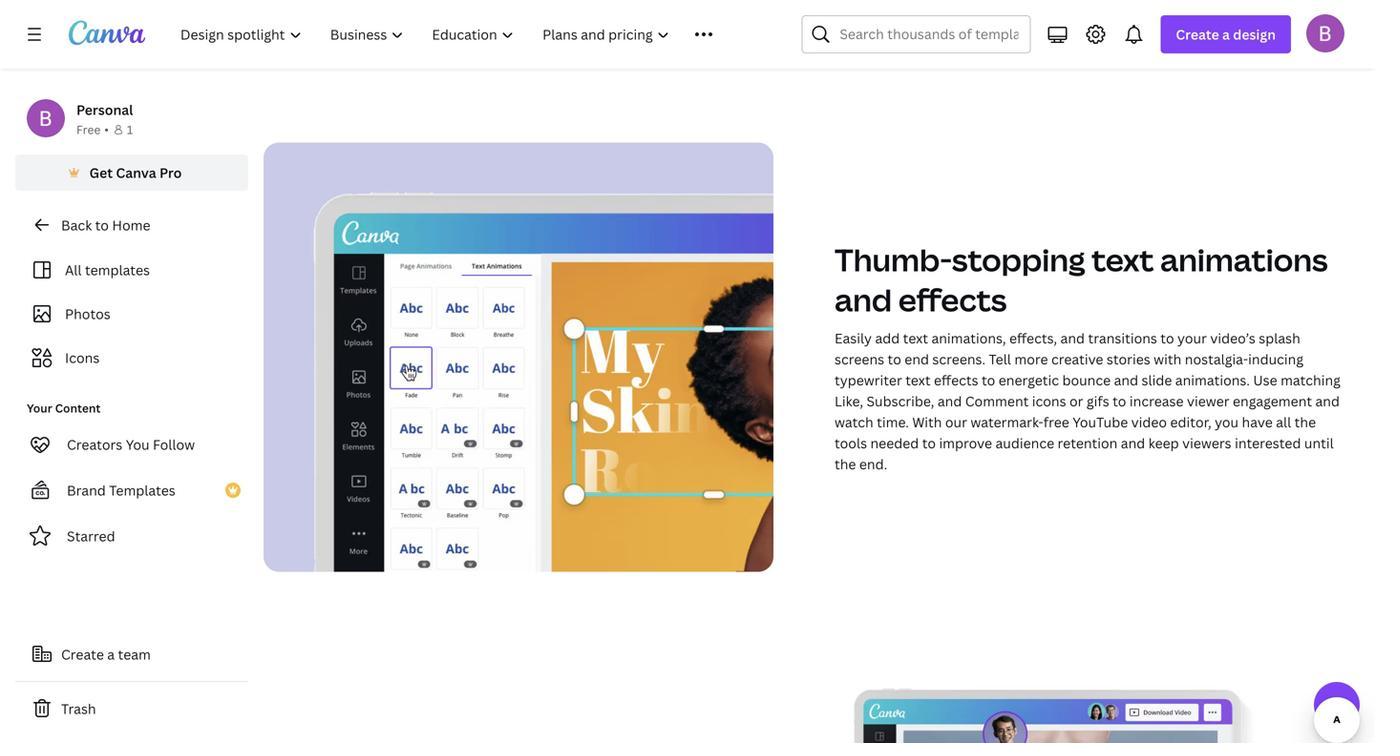 Task type: vqa. For each thing, say whether or not it's contained in the screenshot.
Middle
no



Task type: locate. For each thing, give the bounding box(es) containing it.
animations,
[[932, 330, 1006, 348]]

and down video
[[1121, 435, 1145, 453]]

the right all
[[1295, 414, 1316, 432]]

1 vertical spatial the
[[835, 456, 856, 474]]

templates
[[85, 261, 150, 279]]

like,
[[835, 393, 863, 411]]

easily
[[835, 330, 872, 348]]

starred link
[[15, 518, 248, 556]]

a inside dropdown button
[[1222, 25, 1230, 43]]

screens.
[[933, 351, 986, 369]]

a left design
[[1222, 25, 1230, 43]]

back to home
[[61, 216, 150, 234]]

effects
[[898, 279, 1007, 321], [934, 372, 979, 390]]

and
[[835, 279, 892, 321], [1061, 330, 1085, 348], [1114, 372, 1138, 390], [938, 393, 962, 411], [1316, 393, 1340, 411], [1121, 435, 1145, 453]]

icons
[[65, 349, 100, 367]]

0 vertical spatial a
[[1222, 25, 1230, 43]]

effects down 'screens.' on the top of page
[[934, 372, 979, 390]]

a
[[1222, 25, 1230, 43], [107, 646, 115, 664]]

to
[[95, 216, 109, 234], [1161, 330, 1174, 348], [888, 351, 901, 369], [982, 372, 995, 390], [1113, 393, 1126, 411], [922, 435, 936, 453]]

the
[[1295, 414, 1316, 432], [835, 456, 856, 474]]

bob builder image
[[1306, 14, 1345, 52]]

brand templates link
[[15, 472, 248, 510]]

free
[[1044, 414, 1069, 432]]

all
[[65, 261, 82, 279]]

create for create a team
[[61, 646, 104, 664]]

end
[[905, 351, 929, 369]]

1 horizontal spatial the
[[1295, 414, 1316, 432]]

back
[[61, 216, 92, 234]]

slide
[[1142, 372, 1172, 390]]

engagement
[[1233, 393, 1312, 411]]

trash link
[[15, 690, 248, 729]]

canva
[[116, 164, 156, 182]]

transitions
[[1088, 330, 1157, 348]]

effects up animations,
[[898, 279, 1007, 321]]

text up transitions
[[1092, 239, 1154, 281]]

stopping
[[952, 239, 1085, 281]]

to down add
[[888, 351, 901, 369]]

energetic
[[999, 372, 1059, 390]]

create left team
[[61, 646, 104, 664]]

photos
[[65, 305, 111, 323]]

end.
[[859, 456, 888, 474]]

content
[[55, 401, 101, 416]]

video's
[[1210, 330, 1256, 348]]

None search field
[[802, 15, 1031, 53]]

0 vertical spatial effects
[[898, 279, 1007, 321]]

stories
[[1107, 351, 1151, 369]]

1 vertical spatial create
[[61, 646, 104, 664]]

text up end
[[903, 330, 928, 348]]

0 vertical spatial create
[[1176, 25, 1219, 43]]

0 horizontal spatial the
[[835, 456, 856, 474]]

or
[[1070, 393, 1083, 411]]

text
[[1092, 239, 1154, 281], [903, 330, 928, 348], [906, 372, 931, 390]]

1 vertical spatial a
[[107, 646, 115, 664]]

tell
[[989, 351, 1011, 369]]

create
[[1176, 25, 1219, 43], [61, 646, 104, 664]]

create left design
[[1176, 25, 1219, 43]]

to right the back
[[95, 216, 109, 234]]

increase
[[1130, 393, 1184, 411]]

to up with at the top of the page
[[1161, 330, 1174, 348]]

and down matching
[[1316, 393, 1340, 411]]

video
[[1131, 414, 1167, 432]]

a for design
[[1222, 25, 1230, 43]]

create inside button
[[61, 646, 104, 664]]

typewriter
[[835, 372, 902, 390]]

brand
[[67, 482, 106, 500]]

to up comment
[[982, 372, 995, 390]]

1 horizontal spatial a
[[1222, 25, 1230, 43]]

editor,
[[1170, 414, 1212, 432]]

and up creative at the right of the page
[[1061, 330, 1085, 348]]

tools
[[835, 435, 867, 453]]

to right gifs
[[1113, 393, 1126, 411]]

animations.
[[1175, 372, 1250, 390]]

interested
[[1235, 435, 1301, 453]]

gifs
[[1087, 393, 1109, 411]]

watermark-
[[971, 414, 1044, 432]]

needed
[[870, 435, 919, 453]]

a left team
[[107, 646, 115, 664]]

2 vertical spatial text
[[906, 372, 931, 390]]

add
[[875, 330, 900, 348]]

your content
[[27, 401, 101, 416]]

a inside button
[[107, 646, 115, 664]]

1 horizontal spatial create
[[1176, 25, 1219, 43]]

all templates link
[[27, 252, 237, 288]]

0 horizontal spatial create
[[61, 646, 104, 664]]

comment
[[965, 393, 1029, 411]]

top level navigation element
[[168, 15, 756, 53], [168, 15, 756, 53]]

create a team button
[[15, 636, 248, 674]]

you
[[126, 436, 150, 454]]

create a team
[[61, 646, 151, 664]]

icons link
[[27, 340, 237, 376]]

thumb-stopping text animations and effects easily add text animations, effects, and transitions to your video's splash screens to end screens. tell more creative stories with nostalgia-inducing typewriter text effects to energetic bounce and slide animations. use matching like, subscribe, and comment icons or gifs to increase viewer engagement and watch time. with our watermark-free youtube video editor, you have all the tools needed to improve audience retention and keep viewers interested until the end.
[[835, 239, 1341, 474]]

text down end
[[906, 372, 931, 390]]

create a design button
[[1161, 15, 1291, 53]]

pro
[[159, 164, 182, 182]]

0 horizontal spatial a
[[107, 646, 115, 664]]

more
[[1015, 351, 1048, 369]]

keep
[[1149, 435, 1179, 453]]

1 vertical spatial effects
[[934, 372, 979, 390]]

get canva pro button
[[15, 155, 248, 191]]

the down tools
[[835, 456, 856, 474]]

matching
[[1281, 372, 1341, 390]]

and up 'easily'
[[835, 279, 892, 321]]

to down with
[[922, 435, 936, 453]]

create inside dropdown button
[[1176, 25, 1219, 43]]



Task type: describe. For each thing, give the bounding box(es) containing it.
screens
[[835, 351, 884, 369]]

0 vertical spatial text
[[1092, 239, 1154, 281]]

follow
[[153, 436, 195, 454]]

creators
[[67, 436, 123, 454]]

your
[[27, 401, 52, 416]]

trash
[[61, 701, 96, 719]]

1
[[127, 122, 133, 138]]

animations
[[1160, 239, 1328, 281]]

and up our
[[938, 393, 962, 411]]

back to home link
[[15, 206, 248, 244]]

1 vertical spatial text
[[903, 330, 928, 348]]

until
[[1304, 435, 1334, 453]]

to inside "link"
[[95, 216, 109, 234]]

•
[[104, 122, 109, 138]]

your
[[1178, 330, 1207, 348]]

retention
[[1058, 435, 1118, 453]]

icons
[[1032, 393, 1066, 411]]

have
[[1242, 414, 1273, 432]]

create for create a design
[[1176, 25, 1219, 43]]

free
[[76, 122, 101, 138]]

get
[[89, 164, 113, 182]]

all
[[1276, 414, 1291, 432]]

bounce
[[1062, 372, 1111, 390]]

splash
[[1259, 330, 1301, 348]]

inducing
[[1248, 351, 1304, 369]]

effects,
[[1009, 330, 1057, 348]]

audience
[[996, 435, 1054, 453]]

all templates
[[65, 261, 150, 279]]

and down the stories
[[1114, 372, 1138, 390]]

youtube
[[1073, 414, 1128, 432]]

thumb-
[[835, 239, 952, 281]]

design
[[1233, 25, 1276, 43]]

a for team
[[107, 646, 115, 664]]

personal
[[76, 101, 133, 119]]

time.
[[877, 414, 909, 432]]

0 vertical spatial the
[[1295, 414, 1316, 432]]

creative
[[1051, 351, 1104, 369]]

brand templates
[[67, 482, 176, 500]]

subscribe,
[[867, 393, 934, 411]]

you
[[1215, 414, 1239, 432]]

team
[[118, 646, 151, 664]]

nostalgia-
[[1185, 351, 1248, 369]]

create a design
[[1176, 25, 1276, 43]]

our
[[945, 414, 967, 432]]

creators you follow
[[67, 436, 195, 454]]

viewers
[[1182, 435, 1232, 453]]

seamless collaboration across different devices image
[[835, 664, 1345, 744]]

use
[[1253, 372, 1277, 390]]

watch
[[835, 414, 874, 432]]

viewer
[[1187, 393, 1230, 411]]

starred
[[67, 528, 115, 546]]

photos link
[[27, 296, 237, 332]]

improve
[[939, 435, 992, 453]]

free •
[[76, 122, 109, 138]]

home
[[112, 216, 150, 234]]

with
[[912, 414, 942, 432]]

thumb-stopping text animations and effects image
[[264, 143, 774, 573]]

easy to use video editing tools image
[[835, 0, 1345, 51]]

creators you follow link
[[15, 426, 248, 464]]

Search search field
[[840, 16, 1018, 53]]

templates
[[109, 482, 176, 500]]

get canva pro
[[89, 164, 182, 182]]

with
[[1154, 351, 1182, 369]]



